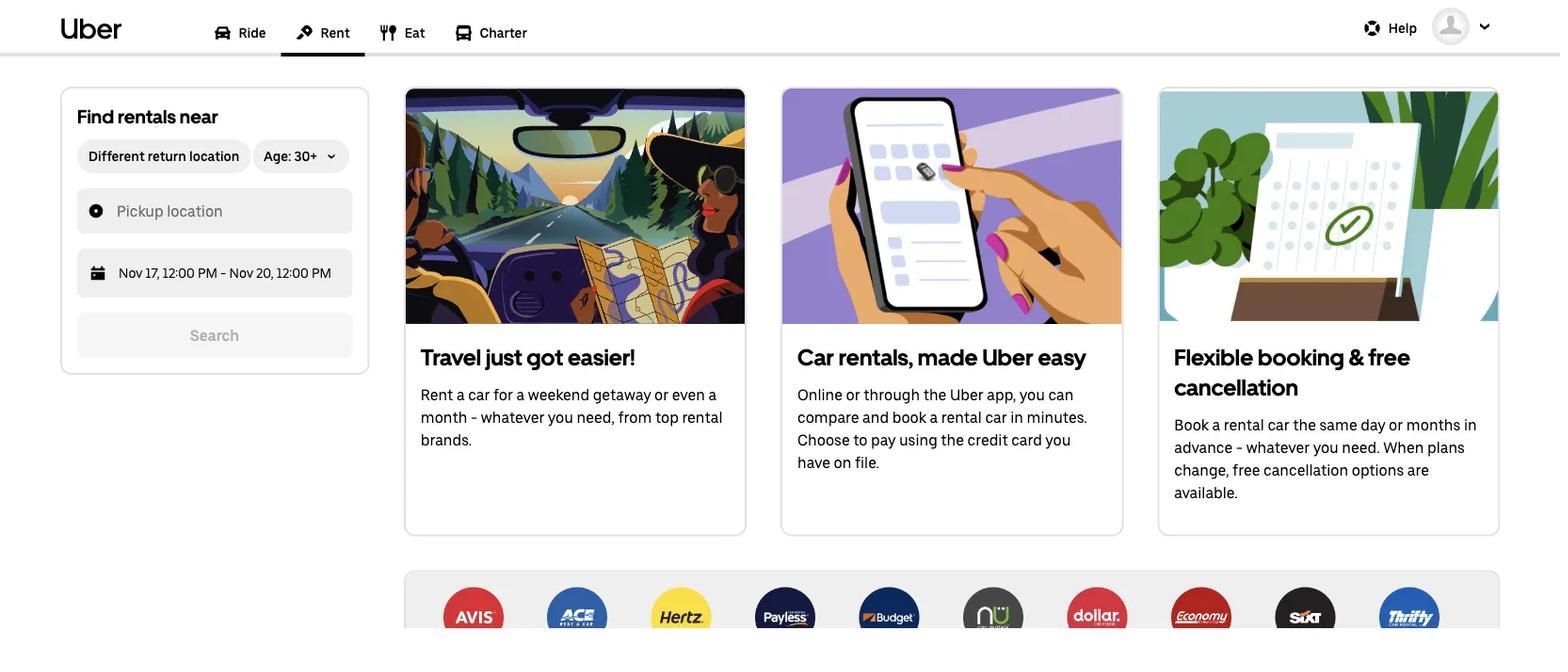 Task type: locate. For each thing, give the bounding box(es) containing it.
or for flexible booking & free cancellation
[[1389, 416, 1403, 434]]

return
[[148, 148, 186, 164]]

easy
[[1038, 344, 1086, 371]]

in up plans
[[1464, 416, 1477, 434]]

- inside the book a rental car the same day or months in advance - whatever you need. when plans change, free cancellation options are available.
[[1236, 439, 1243, 457]]

2 horizontal spatial car
[[1268, 416, 1290, 434]]

travel just got easier!
[[420, 344, 635, 371]]

the
[[923, 386, 947, 404], [1293, 416, 1316, 434], [941, 431, 964, 449]]

the up book
[[923, 386, 947, 404]]

different return location
[[89, 148, 240, 164]]

- inside rent a car for a weekend getaway or even a month - whatever you need, from top rental brands.
[[470, 409, 477, 427]]

2 horizontal spatial or
[[1389, 416, 1403, 434]]

whatever inside rent a car for a weekend getaway or even a month - whatever you need, from top rental brands.
[[481, 409, 544, 427]]

0 horizontal spatial or
[[654, 386, 669, 404]]

rental up advance
[[1224, 416, 1264, 434]]

30+
[[294, 148, 317, 164]]

1 vertical spatial uber
[[982, 344, 1034, 371]]

nov
[[119, 265, 143, 281], [229, 265, 253, 281]]

or up top
[[654, 386, 669, 404]]

lifebuoy image
[[1365, 20, 1382, 37]]

0 horizontal spatial -
[[220, 265, 226, 281]]

rent for rent a car for a weekend getaway or even a month - whatever you need, from top rental brands.
[[420, 386, 453, 404]]

12:00 right 17, at top left
[[163, 265, 195, 281]]

booking
[[1258, 344, 1345, 371]]

0 horizontal spatial whatever
[[481, 409, 544, 427]]

location
[[189, 148, 240, 164], [167, 202, 223, 220]]

car
[[468, 386, 490, 404], [985, 409, 1007, 427], [1268, 416, 1290, 434]]

chevron down small image
[[1476, 17, 1495, 36]]

or inside the book a rental car the same day or months in advance - whatever you need. when plans change, free cancellation options are available.
[[1389, 416, 1403, 434]]

1 vertical spatial whatever
[[1246, 439, 1310, 457]]

eat
[[405, 25, 425, 41]]

getaway
[[593, 386, 651, 404]]

plans
[[1428, 439, 1465, 457]]

- left 20, on the left of the page
[[220, 265, 226, 281]]

7 suppliers.title.us image from the left
[[1067, 587, 1128, 647]]

0 horizontal spatial pm
[[198, 265, 218, 281]]

pm right 17, at top left
[[198, 265, 218, 281]]

0 vertical spatial rent
[[321, 25, 350, 41]]

- right advance
[[1236, 439, 1243, 457]]

12:00 right 20, on the left of the page
[[277, 265, 309, 281]]

&
[[1349, 344, 1364, 371]]

card
[[1011, 431, 1042, 449]]

can
[[1048, 386, 1074, 404]]

2 pm from the left
[[312, 265, 331, 281]]

free inside "flexible booking & free cancellation"
[[1368, 344, 1411, 371]]

uber up find
[[60, 11, 122, 45]]

bus image
[[455, 24, 472, 41]]

1 horizontal spatial in
[[1464, 416, 1477, 434]]

1 horizontal spatial pm
[[312, 265, 331, 281]]

whatever inside the book a rental car the same day or months in advance - whatever you need. when plans change, free cancellation options are available.
[[1246, 439, 1310, 457]]

rentals,
[[839, 344, 913, 371]]

0 horizontal spatial car
[[468, 386, 490, 404]]

nov left 20, on the left of the page
[[229, 265, 253, 281]]

cancellation inside "flexible booking & free cancellation"
[[1174, 374, 1299, 401]]

on
[[834, 454, 851, 472]]

1 vertical spatial location
[[167, 202, 223, 220]]

1 horizontal spatial whatever
[[1246, 439, 1310, 457]]

restaurant image
[[380, 24, 397, 41]]

car inside online or through the uber app, you can compare and book a rental car in minutes. choose to pay using the credit card you have on file.
[[985, 409, 1007, 427]]

book
[[892, 409, 926, 427]]

top
[[655, 409, 679, 427]]

file.
[[855, 454, 879, 472]]

compare
[[797, 409, 859, 427]]

brands.
[[420, 431, 472, 449]]

the right using
[[941, 431, 964, 449]]

8 suppliers.title.us image from the left
[[1171, 587, 1232, 647]]

rent
[[321, 25, 350, 41], [420, 386, 453, 404]]

uber up app,
[[982, 344, 1034, 371]]

location down near
[[189, 148, 240, 164]]

uber
[[60, 11, 122, 45], [982, 344, 1034, 371], [950, 386, 984, 404]]

0 vertical spatial location
[[189, 148, 240, 164]]

1 vertical spatial -
[[470, 409, 477, 427]]

whatever right advance
[[1246, 439, 1310, 457]]

1 horizontal spatial or
[[846, 386, 860, 404]]

17,
[[146, 265, 160, 281]]

0 horizontal spatial rent
[[321, 25, 350, 41]]

6 suppliers.title.us image from the left
[[963, 587, 1024, 647]]

search button
[[77, 313, 353, 358]]

options
[[1352, 462, 1404, 479]]

and
[[862, 409, 889, 427]]

2 nov from the left
[[229, 265, 253, 281]]

0 horizontal spatial nov
[[119, 265, 143, 281]]

whatever down for
[[481, 409, 544, 427]]

12:00
[[163, 265, 195, 281], [277, 265, 309, 281]]

in inside the book a rental car the same day or months in advance - whatever you need. when plans change, free cancellation options are available.
[[1464, 416, 1477, 434]]

for
[[493, 386, 513, 404]]

2 vertical spatial -
[[1236, 439, 1243, 457]]

1 vertical spatial free
[[1233, 462, 1260, 479]]

or inside rent a car for a weekend getaway or even a month - whatever you need, from top rental brands.
[[654, 386, 669, 404]]

1 horizontal spatial car
[[985, 409, 1007, 427]]

you inside the book a rental car the same day or months in advance - whatever you need. when plans change, free cancellation options are available.
[[1314, 439, 1339, 457]]

location right "pickup"
[[167, 202, 223, 220]]

app,
[[987, 386, 1016, 404]]

or right online
[[846, 386, 860, 404]]

are
[[1408, 462, 1429, 479]]

day
[[1361, 416, 1386, 434]]

uber inside online or through the uber app, you can compare and book a rental car in minutes. choose to pay using the credit card you have on file.
[[950, 386, 984, 404]]

free right &
[[1368, 344, 1411, 371]]

whatever
[[481, 409, 544, 427], [1246, 439, 1310, 457]]

you
[[1020, 386, 1045, 404], [548, 409, 573, 427], [1046, 431, 1071, 449], [1314, 439, 1339, 457]]

advance
[[1174, 439, 1233, 457]]

to
[[853, 431, 868, 449]]

from
[[618, 409, 652, 427]]

rent right keys car 'icon'
[[321, 25, 350, 41]]

uber left app,
[[950, 386, 984, 404]]

2 horizontal spatial -
[[1236, 439, 1243, 457]]

2 suppliers.title.us image from the left
[[547, 587, 607, 647]]

1 vertical spatial rent
[[420, 386, 453, 404]]

car down app,
[[985, 409, 1007, 427]]

choose
[[797, 431, 850, 449]]

pm
[[198, 265, 218, 281], [312, 265, 331, 281]]

0 horizontal spatial in
[[1011, 409, 1024, 427]]

free right change,
[[1233, 462, 1260, 479]]

a
[[456, 386, 465, 404], [516, 386, 524, 404], [708, 386, 717, 404], [930, 409, 938, 427], [1212, 416, 1221, 434]]

you down same
[[1314, 439, 1339, 457]]

a inside online or through the uber app, you can compare and book a rental car in minutes. choose to pay using the credit card you have on file.
[[930, 409, 938, 427]]

the left same
[[1293, 416, 1316, 434]]

whatever for just
[[481, 409, 544, 427]]

the inside the book a rental car the same day or months in advance - whatever you need. when plans change, free cancellation options are available.
[[1293, 416, 1316, 434]]

1 horizontal spatial -
[[470, 409, 477, 427]]

1 horizontal spatial nov
[[229, 265, 253, 281]]

suppliers.title.us image
[[443, 587, 503, 647], [547, 587, 607, 647], [651, 587, 711, 647], [755, 587, 815, 647], [859, 587, 920, 647], [963, 587, 1024, 647], [1067, 587, 1128, 647], [1171, 587, 1232, 647], [1276, 587, 1336, 647], [1380, 587, 1440, 647]]

2 12:00 from the left
[[277, 265, 309, 281]]

calendar image
[[90, 266, 106, 281]]

cancellation inside the book a rental car the same day or months in advance - whatever you need. when plans change, free cancellation options are available.
[[1264, 462, 1349, 479]]

20,
[[256, 265, 274, 281]]

cancellation
[[1174, 374, 1299, 401], [1264, 462, 1349, 479]]

when
[[1383, 439, 1424, 457]]

cancellation down flexible
[[1174, 374, 1299, 401]]

car down "flexible booking & free cancellation"
[[1268, 416, 1290, 434]]

in
[[1011, 409, 1024, 427], [1464, 416, 1477, 434]]

2 vertical spatial uber
[[950, 386, 984, 404]]

nov left 17, at top left
[[119, 265, 143, 281]]

car inside the book a rental car the same day or months in advance - whatever you need. when plans change, free cancellation options are available.
[[1268, 416, 1290, 434]]

0 vertical spatial free
[[1368, 344, 1411, 371]]

rental up credit
[[941, 409, 982, 427]]

free
[[1368, 344, 1411, 371], [1233, 462, 1260, 479]]

rent inside rent a car for a weekend getaway or even a month - whatever you need, from top rental brands.
[[420, 386, 453, 404]]

car left for
[[468, 386, 490, 404]]

0 horizontal spatial free
[[1233, 462, 1260, 479]]

2 horizontal spatial rental
[[1224, 416, 1264, 434]]

search
[[190, 326, 239, 344]]

rental
[[682, 409, 723, 427], [941, 409, 982, 427], [1224, 416, 1264, 434]]

rent up month
[[420, 386, 453, 404]]

or
[[654, 386, 669, 404], [846, 386, 860, 404], [1389, 416, 1403, 434]]

rent for rent
[[321, 25, 350, 41]]

1 vertical spatial cancellation
[[1264, 462, 1349, 479]]

0 horizontal spatial rental
[[682, 409, 723, 427]]

car front image
[[214, 24, 231, 41]]

rental down the even
[[682, 409, 723, 427]]

1 horizontal spatial free
[[1368, 344, 1411, 371]]

- right month
[[470, 409, 477, 427]]

0 vertical spatial cancellation
[[1174, 374, 1299, 401]]

-
[[220, 265, 226, 281], [470, 409, 477, 427], [1236, 439, 1243, 457]]

in up card
[[1011, 409, 1024, 427]]

0 vertical spatial whatever
[[481, 409, 544, 427]]

credit
[[967, 431, 1008, 449]]

pm right 20, on the left of the page
[[312, 265, 331, 281]]

1 horizontal spatial rent
[[420, 386, 453, 404]]

you down weekend
[[548, 409, 573, 427]]

pickup
[[117, 202, 164, 220]]

steph image
[[1433, 8, 1470, 45]]

0 horizontal spatial 12:00
[[163, 265, 195, 281]]

or right day
[[1389, 416, 1403, 434]]

cancellation down same
[[1264, 462, 1349, 479]]

1 horizontal spatial 12:00
[[277, 265, 309, 281]]

different
[[89, 148, 145, 164]]

find rentals near
[[77, 106, 218, 128]]

1 horizontal spatial rental
[[941, 409, 982, 427]]

1 12:00 from the left
[[163, 265, 195, 281]]



Task type: vqa. For each thing, say whether or not it's contained in the screenshot.
bottom free
yes



Task type: describe. For each thing, give the bounding box(es) containing it.
age:
[[264, 148, 291, 164]]

free inside the book a rental car the same day or months in advance - whatever you need. when plans change, free cancellation options are available.
[[1233, 462, 1260, 479]]

different return location button
[[77, 139, 251, 173]]

travel
[[420, 344, 481, 371]]

- for flexible booking & free cancellation
[[1236, 439, 1243, 457]]

pay
[[871, 431, 896, 449]]

car inside rent a car for a weekend getaway or even a month - whatever you need, from top rental brands.
[[468, 386, 490, 404]]

weekend
[[528, 386, 589, 404]]

just
[[486, 344, 522, 371]]

whatever for booking
[[1246, 439, 1310, 457]]

flexible booking & free cancellation
[[1174, 344, 1411, 401]]

rent a car for a weekend getaway or even a month - whatever you need, from top rental brands.
[[420, 386, 723, 449]]

book
[[1174, 416, 1209, 434]]

or inside online or through the uber app, you can compare and book a rental car in minutes. choose to pay using the credit card you have on file.
[[846, 386, 860, 404]]

month
[[420, 409, 467, 427]]

online or through the uber app, you can compare and book a rental car in minutes. choose to pay using the credit card you have on file.
[[797, 386, 1087, 472]]

got
[[526, 344, 563, 371]]

1 nov from the left
[[119, 265, 143, 281]]

flexible
[[1174, 344, 1254, 371]]

chevron down small image
[[325, 150, 338, 163]]

rental inside online or through the uber app, you can compare and book a rental car in minutes. choose to pay using the credit card you have on file.
[[941, 409, 982, 427]]

you left can
[[1020, 386, 1045, 404]]

rental inside rent a car for a weekend getaway or even a month - whatever you need, from top rental brands.
[[682, 409, 723, 427]]

made
[[918, 344, 978, 371]]

available.
[[1174, 484, 1238, 502]]

- for travel just got easier!
[[470, 409, 477, 427]]

age: 30+
[[264, 148, 317, 164]]

car rentals, made uber easy
[[797, 344, 1086, 371]]

near
[[180, 106, 218, 128]]

1 suppliers.title.us image from the left
[[443, 587, 503, 647]]

need.
[[1342, 439, 1380, 457]]

help
[[1389, 20, 1418, 36]]

keys car image
[[296, 24, 313, 41]]

through
[[864, 386, 920, 404]]

online
[[797, 386, 843, 404]]

change,
[[1174, 462, 1229, 479]]

or for travel just got easier!
[[654, 386, 669, 404]]

4 suppliers.title.us image from the left
[[755, 587, 815, 647]]

0 vertical spatial -
[[220, 265, 226, 281]]

find
[[77, 106, 114, 128]]

book a rental car the same day or months in advance - whatever you need. when plans change, free cancellation options are available.
[[1174, 416, 1477, 502]]

car
[[797, 344, 834, 371]]

need,
[[576, 409, 615, 427]]

in inside online or through the uber app, you can compare and book a rental car in minutes. choose to pay using the credit card you have on file.
[[1011, 409, 1024, 427]]

10 suppliers.title.us image from the left
[[1380, 587, 1440, 647]]

minutes.
[[1027, 409, 1087, 427]]

rental inside the book a rental car the same day or months in advance - whatever you need. when plans change, free cancellation options are available.
[[1224, 416, 1264, 434]]

ride
[[239, 25, 266, 41]]

0 vertical spatial uber
[[60, 11, 122, 45]]

a inside the book a rental car the same day or months in advance - whatever you need. when plans change, free cancellation options are available.
[[1212, 416, 1221, 434]]

nov 17, 12:00 pm - nov 20, 12:00 pm
[[119, 265, 331, 281]]

rentals
[[118, 106, 176, 128]]

pickup location
[[117, 202, 223, 220]]

have
[[797, 454, 830, 472]]

charter
[[480, 25, 527, 41]]

radio button selected image
[[89, 203, 104, 219]]

location inside different return location button
[[189, 148, 240, 164]]

you down minutes.
[[1046, 431, 1071, 449]]

even
[[672, 386, 705, 404]]

3 suppliers.title.us image from the left
[[651, 587, 711, 647]]

months
[[1407, 416, 1461, 434]]

you inside rent a car for a weekend getaway or even a month - whatever you need, from top rental brands.
[[548, 409, 573, 427]]

9 suppliers.title.us image from the left
[[1276, 587, 1336, 647]]

same
[[1320, 416, 1358, 434]]

uber link
[[60, 0, 122, 57]]

easier!
[[567, 344, 635, 371]]

using
[[899, 431, 938, 449]]

5 suppliers.title.us image from the left
[[859, 587, 920, 647]]

1 pm from the left
[[198, 265, 218, 281]]



